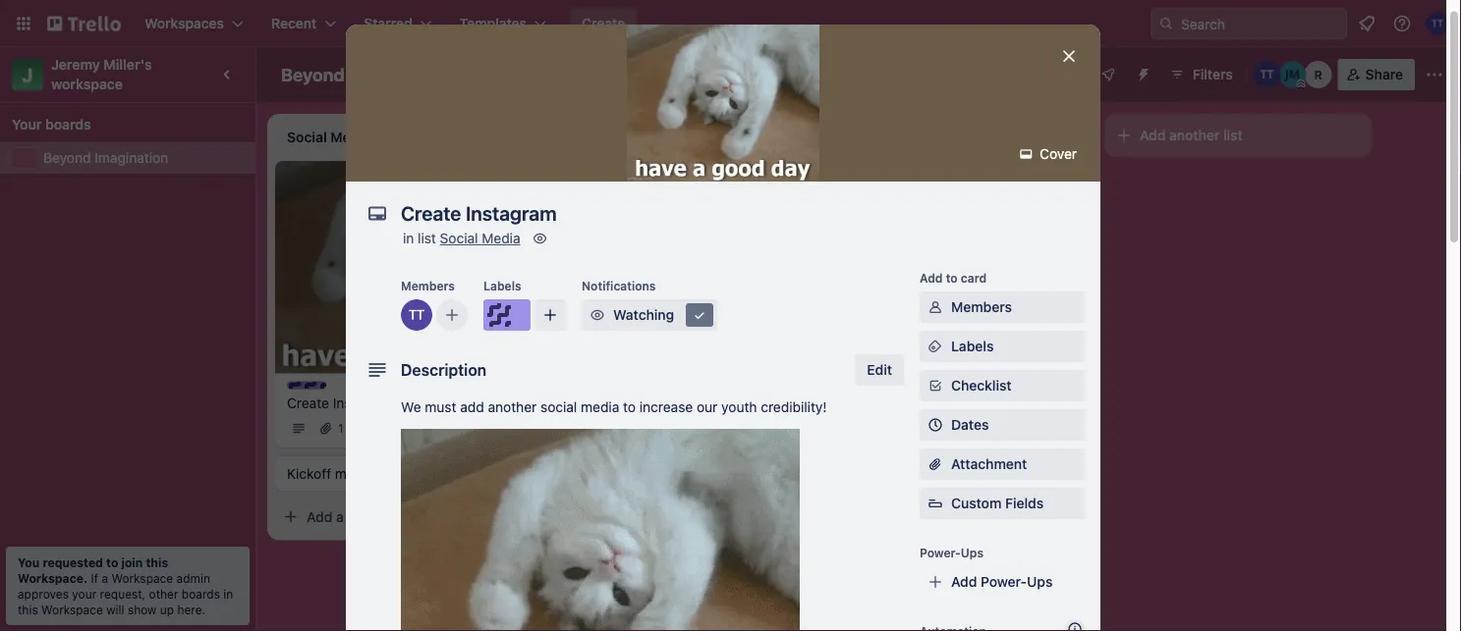 Task type: vqa. For each thing, say whether or not it's contained in the screenshot.
the bottom Starred Icon
no



Task type: locate. For each thing, give the bounding box(es) containing it.
2 horizontal spatial card
[[961, 271, 987, 285]]

list
[[1223, 127, 1243, 143], [418, 230, 436, 247]]

0 horizontal spatial beyond imagination
[[43, 150, 168, 166]]

card
[[906, 178, 935, 195], [961, 271, 987, 285], [347, 509, 376, 525]]

cover
[[1036, 146, 1077, 162]]

notifications
[[582, 279, 656, 293]]

color: purple, title: none image up the create instagram
[[287, 382, 326, 390]]

custom
[[951, 496, 1002, 512]]

list inside button
[[1223, 127, 1243, 143]]

1 vertical spatial add a card button
[[275, 502, 495, 533]]

1 horizontal spatial in
[[403, 230, 414, 247]]

0 horizontal spatial add a card button
[[275, 502, 495, 533]]

1 vertical spatial this
[[18, 603, 38, 617]]

0 vertical spatial list
[[1223, 127, 1243, 143]]

0 vertical spatial add a card button
[[833, 171, 1053, 202]]

custom fields button
[[920, 494, 1085, 514]]

0 horizontal spatial ups
[[961, 546, 984, 560]]

create instagram link
[[287, 393, 515, 413]]

0 horizontal spatial imagination
[[95, 150, 168, 166]]

1 vertical spatial add a card
[[307, 509, 376, 525]]

sm image right the edit button
[[926, 337, 945, 357]]

here.
[[177, 603, 206, 617]]

1 vertical spatial beyond imagination
[[43, 150, 168, 166]]

card up add to card
[[906, 178, 935, 195]]

primary element
[[0, 0, 1461, 47]]

1 vertical spatial labels
[[951, 339, 994, 355]]

in inside 'if a workspace admin approves your request, other boards in this workspace will show up here.'
[[223, 588, 233, 601]]

terry turtle (terryturtle) image left r
[[1254, 61, 1281, 88]]

sm image down notifications
[[588, 306, 607, 325]]

create
[[582, 15, 625, 31], [287, 395, 329, 411]]

another inside button
[[1169, 127, 1220, 143]]

social media link
[[440, 230, 520, 247]]

ups up 'add power-ups'
[[961, 546, 984, 560]]

color: purple, title: none image right the add members to card image
[[483, 300, 531, 331]]

imagination inside beyond imagination link
[[95, 150, 168, 166]]

add a card button down kickoff meeting link
[[275, 502, 495, 533]]

beyond
[[281, 64, 345, 85], [43, 150, 91, 166]]

boards inside 'if a workspace admin approves your request, other boards in this workspace will show up here.'
[[182, 588, 220, 601]]

terry turtle (terryturtle) image
[[1426, 12, 1449, 35], [1254, 61, 1281, 88]]

0 vertical spatial members
[[401, 279, 455, 293]]

in left social
[[403, 230, 414, 247]]

0 horizontal spatial create
[[287, 395, 329, 411]]

2 vertical spatial card
[[347, 509, 376, 525]]

sm image
[[926, 298, 945, 317], [588, 306, 607, 325], [690, 306, 709, 325], [926, 337, 945, 357]]

create for create
[[582, 15, 625, 31]]

add a card
[[865, 178, 935, 195], [307, 509, 376, 525]]

0 horizontal spatial create from template… image
[[503, 509, 519, 525]]

miller's
[[104, 57, 152, 73]]

approves
[[18, 588, 69, 601]]

1 horizontal spatial card
[[906, 178, 935, 195]]

beyond imagination
[[281, 64, 448, 85], [43, 150, 168, 166]]

0 horizontal spatial this
[[18, 603, 38, 617]]

to
[[946, 271, 958, 285], [623, 399, 636, 416], [106, 556, 118, 570]]

custom fields
[[951, 496, 1044, 512]]

0 horizontal spatial list
[[418, 230, 436, 247]]

boards
[[45, 116, 91, 133], [182, 588, 220, 601]]

1 horizontal spatial add a card button
[[833, 171, 1053, 202]]

kickoff
[[287, 466, 331, 482]]

your
[[12, 116, 42, 133]]

0 vertical spatial add a card
[[865, 178, 935, 195]]

2 horizontal spatial a
[[894, 178, 902, 195]]

add another list
[[1140, 127, 1243, 143]]

1 vertical spatial color: purple, title: none image
[[287, 382, 326, 390]]

members down add to card
[[951, 299, 1012, 315]]

1 horizontal spatial terry turtle (terryturtle) image
[[1426, 12, 1449, 35]]

ups down fields
[[1027, 574, 1053, 591]]

0 vertical spatial to
[[946, 271, 958, 285]]

rubyanndersson (rubyanndersson) image
[[1305, 61, 1332, 88]]

0 horizontal spatial beyond
[[43, 150, 91, 166]]

sm image inside cover link
[[1016, 144, 1036, 164]]

0 horizontal spatial another
[[488, 399, 537, 416]]

terry turtle (terryturtle) image right the open information menu icon
[[1426, 12, 1449, 35]]

0 vertical spatial beyond
[[281, 64, 345, 85]]

power- down power-ups
[[981, 574, 1027, 591]]

0 vertical spatial a
[[894, 178, 902, 195]]

create inside "link"
[[287, 395, 329, 411]]

1 vertical spatial workspace
[[41, 603, 103, 617]]

another right 'add'
[[488, 399, 537, 416]]

terry turtle (terryturtle) image
[[401, 300, 432, 331], [495, 417, 519, 441]]

add power-ups link
[[920, 567, 1085, 598]]

a
[[894, 178, 902, 195], [336, 509, 344, 525], [102, 572, 108, 586]]

labels down media
[[483, 279, 521, 293]]

boards right the your
[[45, 116, 91, 133]]

1 vertical spatial imagination
[[95, 150, 168, 166]]

card for the rightmost create from template… 'icon'
[[906, 178, 935, 195]]

0 vertical spatial beyond imagination
[[281, 64, 448, 85]]

kickoff meeting link
[[287, 464, 515, 484]]

1 vertical spatial power-
[[981, 574, 1027, 591]]

list down filters
[[1223, 127, 1243, 143]]

0 vertical spatial card
[[906, 178, 935, 195]]

power-
[[920, 546, 961, 560], [981, 574, 1027, 591]]

show menu image
[[1425, 65, 1444, 85]]

0 horizontal spatial to
[[106, 556, 118, 570]]

0 vertical spatial create from template… image
[[1061, 179, 1077, 195]]

to up members link
[[946, 271, 958, 285]]

credibility!
[[761, 399, 827, 416]]

1 horizontal spatial beyond
[[281, 64, 345, 85]]

0 horizontal spatial power-
[[920, 546, 961, 560]]

0 vertical spatial ups
[[961, 546, 984, 560]]

youth
[[721, 399, 757, 416]]

this right join
[[146, 556, 168, 570]]

workspace down your
[[41, 603, 103, 617]]

0 horizontal spatial add a card
[[307, 509, 376, 525]]

create button
[[570, 8, 637, 39]]

0 horizontal spatial card
[[347, 509, 376, 525]]

1 horizontal spatial workspace
[[111, 572, 173, 586]]

0 horizontal spatial in
[[223, 588, 233, 601]]

workspace
[[111, 572, 173, 586], [41, 603, 103, 617]]

will
[[106, 603, 124, 617]]

0 vertical spatial create
[[582, 15, 625, 31]]

add
[[1140, 127, 1166, 143], [865, 178, 891, 195], [920, 271, 943, 285], [307, 509, 333, 525], [951, 574, 977, 591]]

0 horizontal spatial boards
[[45, 116, 91, 133]]

media
[[482, 230, 520, 247]]

sm image for labels
[[926, 337, 945, 357]]

boards down admin
[[182, 588, 220, 601]]

add inside button
[[1140, 127, 1166, 143]]

another down "filters" button
[[1169, 127, 1220, 143]]

1 horizontal spatial imagination
[[349, 64, 448, 85]]

0 vertical spatial imagination
[[349, 64, 448, 85]]

share
[[1366, 66, 1403, 83]]

0 horizontal spatial a
[[102, 572, 108, 586]]

1 vertical spatial in
[[223, 588, 233, 601]]

sm image inside members link
[[926, 298, 945, 317]]

1 vertical spatial sm image
[[530, 229, 550, 249]]

to inside you requested to join this workspace.
[[106, 556, 118, 570]]

2 vertical spatial to
[[106, 556, 118, 570]]

sm image inside checklist link
[[926, 376, 945, 396]]

show
[[128, 603, 157, 617]]

labels
[[483, 279, 521, 293], [951, 339, 994, 355]]

2 horizontal spatial sm image
[[1016, 144, 1036, 164]]

0 vertical spatial workspace
[[111, 572, 173, 586]]

your boards
[[12, 116, 91, 133]]

card up members link
[[961, 271, 987, 285]]

list left social
[[418, 230, 436, 247]]

card down meeting
[[347, 509, 376, 525]]

add a card button
[[833, 171, 1053, 202], [275, 502, 495, 533]]

sm image for members
[[926, 298, 945, 317]]

1 horizontal spatial to
[[623, 399, 636, 416]]

1 horizontal spatial list
[[1223, 127, 1243, 143]]

1 horizontal spatial members
[[951, 299, 1012, 315]]

1 horizontal spatial boards
[[182, 588, 220, 601]]

sm image right watching at the left of the page
[[690, 306, 709, 325]]

up
[[160, 603, 174, 617]]

sm image inside labels link
[[926, 337, 945, 357]]

0 vertical spatial color: purple, title: none image
[[483, 300, 531, 331]]

labels up checklist
[[951, 339, 994, 355]]

color: purple, title: none image
[[483, 300, 531, 331], [287, 382, 326, 390]]

in right other
[[223, 588, 233, 601]]

0 vertical spatial labels
[[483, 279, 521, 293]]

0 vertical spatial this
[[146, 556, 168, 570]]

sm image for checklist link at the bottom right
[[926, 376, 945, 396]]

None text field
[[391, 196, 1040, 231]]

1 vertical spatial ups
[[1027, 574, 1053, 591]]

jeremy miller's workspace
[[51, 57, 156, 92]]

edit button
[[855, 355, 904, 386]]

0 vertical spatial terry turtle (terryturtle) image
[[401, 300, 432, 331]]

attachment
[[951, 456, 1027, 473]]

this down approves
[[18, 603, 38, 617]]

0 vertical spatial another
[[1169, 127, 1220, 143]]

2 vertical spatial sm image
[[926, 376, 945, 396]]

members up the add members to card image
[[401, 279, 455, 293]]

join
[[121, 556, 143, 570]]

workspace down join
[[111, 572, 173, 586]]

other
[[149, 588, 178, 601]]

power- down custom
[[920, 546, 961, 560]]

0 notifications image
[[1355, 12, 1379, 35]]

create inside button
[[582, 15, 625, 31]]

1 vertical spatial to
[[623, 399, 636, 416]]

1 vertical spatial create
[[287, 395, 329, 411]]

0 vertical spatial sm image
[[1016, 144, 1036, 164]]

we must add another social media to increase our youth credibility!
[[401, 399, 827, 416]]

ups
[[961, 546, 984, 560], [1027, 574, 1053, 591]]

beyond imagination inside text field
[[281, 64, 448, 85]]

0 horizontal spatial sm image
[[530, 229, 550, 249]]

in
[[403, 230, 414, 247], [223, 588, 233, 601]]

in list social media
[[403, 230, 520, 247]]

power ups image
[[1100, 67, 1116, 83]]

1 horizontal spatial sm image
[[926, 376, 945, 396]]

sm image down add to card
[[926, 298, 945, 317]]

1 horizontal spatial this
[[146, 556, 168, 570]]

to left join
[[106, 556, 118, 570]]

1 horizontal spatial color: purple, title: none image
[[483, 300, 531, 331]]

this
[[146, 556, 168, 570], [18, 603, 38, 617]]

1 horizontal spatial power-
[[981, 574, 1027, 591]]

1 vertical spatial create from template… image
[[503, 509, 519, 525]]

1 horizontal spatial another
[[1169, 127, 1220, 143]]

sm image
[[1016, 144, 1036, 164], [530, 229, 550, 249], [926, 376, 945, 396]]

to right "media" on the bottom left
[[623, 399, 636, 416]]

r
[[1314, 68, 1322, 82]]

2 vertical spatial a
[[102, 572, 108, 586]]

color: bold red, title: "thoughts" element
[[566, 169, 640, 184]]

imagination
[[349, 64, 448, 85], [95, 150, 168, 166]]

Board name text field
[[271, 59, 458, 90]]

kickoff meeting
[[287, 466, 386, 482]]

1 vertical spatial a
[[336, 509, 344, 525]]

create from template… image
[[1061, 179, 1077, 195], [503, 509, 519, 525]]

1 horizontal spatial create
[[582, 15, 625, 31]]

0 vertical spatial terry turtle (terryturtle) image
[[1426, 12, 1449, 35]]

this inside 'if a workspace admin approves your request, other boards in this workspace will show up here.'
[[18, 603, 38, 617]]

members
[[401, 279, 455, 293], [951, 299, 1012, 315]]

1 vertical spatial terry turtle (terryturtle) image
[[495, 417, 519, 441]]

create instagram
[[287, 395, 396, 411]]

0 horizontal spatial members
[[401, 279, 455, 293]]

add a card button up add to card
[[833, 171, 1053, 202]]



Task type: describe. For each thing, give the bounding box(es) containing it.
search image
[[1159, 16, 1174, 31]]

fields
[[1005, 496, 1044, 512]]

requested
[[43, 556, 103, 570]]

increase
[[640, 399, 693, 416]]

description
[[401, 361, 487, 380]]

0 vertical spatial power-
[[920, 546, 961, 560]]

jeremy
[[51, 57, 100, 73]]

card for the bottom create from template… 'icon'
[[347, 509, 376, 525]]

media
[[581, 399, 619, 416]]

thoughts thinking
[[566, 170, 640, 198]]

social
[[540, 399, 577, 416]]

back to home image
[[47, 8, 121, 39]]

instagram
[[333, 395, 396, 411]]

r button
[[1305, 61, 1332, 88]]

dates button
[[920, 410, 1085, 441]]

add power-ups
[[951, 574, 1053, 591]]

1 vertical spatial list
[[418, 230, 436, 247]]

checklist
[[951, 378, 1012, 394]]

imagination inside beyond imagination text field
[[349, 64, 448, 85]]

our
[[697, 399, 718, 416]]

attachment button
[[920, 449, 1085, 480]]

social
[[440, 230, 478, 247]]

1 vertical spatial another
[[488, 399, 537, 416]]

add to card
[[920, 271, 987, 285]]

1 vertical spatial beyond
[[43, 150, 91, 166]]

add a card button for the rightmost create from template… 'icon'
[[833, 171, 1053, 202]]

thinking link
[[566, 181, 794, 200]]

1 horizontal spatial a
[[336, 509, 344, 525]]

add members to card image
[[444, 306, 460, 325]]

create for create instagram
[[287, 395, 329, 411]]

add a card button for the bottom create from template… 'icon'
[[275, 502, 495, 533]]

filters
[[1193, 66, 1233, 83]]

we
[[401, 399, 421, 416]]

cover link
[[1010, 139, 1089, 170]]

Search field
[[1174, 9, 1346, 38]]

power-ups
[[920, 546, 984, 560]]

edit
[[867, 362, 892, 378]]

1 vertical spatial members
[[951, 299, 1012, 315]]

meeting
[[335, 466, 386, 482]]

workspace.
[[18, 572, 88, 586]]

have\_a\_good\_day.gif image
[[401, 429, 800, 632]]

1 horizontal spatial ups
[[1027, 574, 1053, 591]]

1 horizontal spatial create from template… image
[[1061, 179, 1077, 195]]

add another list button
[[1104, 114, 1372, 157]]

you requested to join this workspace.
[[18, 556, 168, 586]]

sm image for cover link
[[1016, 144, 1036, 164]]

automation image
[[1128, 59, 1155, 86]]

labels link
[[920, 331, 1085, 363]]

1 horizontal spatial labels
[[951, 339, 994, 355]]

0 horizontal spatial color: purple, title: none image
[[287, 382, 326, 390]]

add
[[460, 399, 484, 416]]

must
[[425, 399, 456, 416]]

customize views image
[[627, 65, 646, 85]]

thinking
[[566, 182, 620, 198]]

checklist link
[[920, 370, 1085, 402]]

0 horizontal spatial terry turtle (terryturtle) image
[[1254, 61, 1281, 88]]

watching button
[[582, 300, 717, 331]]

0 vertical spatial in
[[403, 230, 414, 247]]

0 horizontal spatial labels
[[483, 279, 521, 293]]

thoughts
[[586, 170, 640, 184]]

request,
[[100, 588, 146, 601]]

this inside you requested to join this workspace.
[[146, 556, 168, 570]]

you
[[18, 556, 40, 570]]

dates
[[951, 417, 989, 433]]

members link
[[920, 292, 1085, 323]]

0 horizontal spatial terry turtle (terryturtle) image
[[401, 300, 432, 331]]

1
[[338, 422, 343, 436]]

0 horizontal spatial workspace
[[41, 603, 103, 617]]

filters button
[[1163, 59, 1239, 90]]

if a workspace admin approves your request, other boards in this workspace will show up here.
[[18, 572, 233, 617]]

2 horizontal spatial to
[[946, 271, 958, 285]]

workspace
[[51, 76, 123, 92]]

your boards with 1 items element
[[12, 113, 234, 137]]

watching
[[613, 307, 674, 323]]

a inside 'if a workspace admin approves your request, other boards in this workspace will show up here.'
[[102, 572, 108, 586]]

sm image for watching
[[588, 306, 607, 325]]

beyond inside text field
[[281, 64, 345, 85]]

1 horizontal spatial add a card
[[865, 178, 935, 195]]

if
[[91, 572, 98, 586]]

open information menu image
[[1392, 14, 1412, 33]]

jeremy miller (jeremymiller198) image
[[1279, 61, 1307, 88]]

share button
[[1338, 59, 1415, 90]]

1 horizontal spatial terry turtle (terryturtle) image
[[495, 417, 519, 441]]

1 vertical spatial card
[[961, 271, 987, 285]]

0 vertical spatial boards
[[45, 116, 91, 133]]

beyond imagination link
[[43, 148, 244, 168]]

your
[[72, 588, 97, 601]]

admin
[[176, 572, 210, 586]]

j
[[22, 63, 33, 86]]



